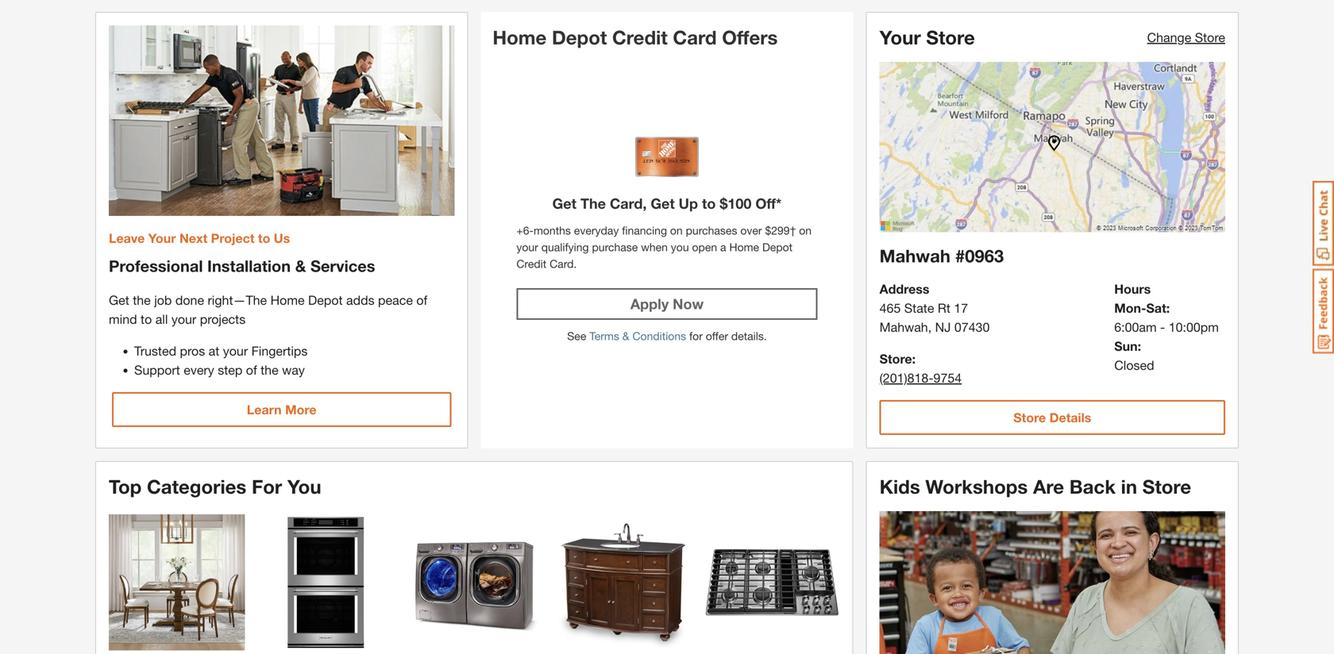 Task type: locate. For each thing, give the bounding box(es) containing it.
adds
[[346, 293, 374, 308]]

0 horizontal spatial depot
[[308, 293, 343, 308]]

of inside get the job done right—the home depot adds peace of mind     to all your projects
[[416, 293, 427, 308]]

right—the
[[208, 293, 267, 308]]

1 mahwah from the top
[[880, 245, 950, 266]]

1 vertical spatial of
[[246, 363, 257, 378]]

your up 'step'
[[223, 343, 248, 359]]

projects
[[200, 312, 246, 327]]

project
[[211, 231, 254, 246]]

credit card icon image
[[635, 137, 699, 185]]

see
[[567, 329, 586, 343]]

categories
[[147, 475, 246, 498]]

to inside get the job done right—the home depot adds peace of mind     to all your projects
[[141, 312, 152, 327]]

1 horizontal spatial the
[[261, 363, 278, 378]]

rt
[[938, 301, 950, 316]]

0 vertical spatial of
[[416, 293, 427, 308]]

0 horizontal spatial of
[[246, 363, 257, 378]]

details
[[1049, 410, 1091, 425]]

mahwah inside address 465 state rt 17 mahwah , nj 07430
[[880, 320, 928, 335]]

1 vertical spatial mahwah
[[880, 320, 928, 335]]

of right 'step'
[[246, 363, 257, 378]]

0 vertical spatial &
[[295, 257, 306, 276]]

0 horizontal spatial &
[[295, 257, 306, 276]]

are
[[1033, 475, 1064, 498]]

2 horizontal spatial your
[[516, 240, 538, 254]]

credit
[[612, 26, 668, 48], [516, 257, 546, 270]]

:
[[912, 351, 916, 366]]

1 vertical spatial home
[[729, 240, 759, 254]]

1 vertical spatial your
[[171, 312, 196, 327]]

live chat image
[[1313, 181, 1334, 266]]

store details link
[[880, 400, 1225, 435]]

+6-
[[516, 224, 534, 237]]

-
[[1160, 320, 1165, 335]]

0 horizontal spatial to
[[141, 312, 152, 327]]

credit left card
[[612, 26, 668, 48]]

store
[[926, 26, 975, 48], [1195, 30, 1225, 45], [880, 351, 912, 366], [1013, 410, 1046, 425], [1142, 475, 1191, 498]]

1 horizontal spatial your
[[880, 26, 921, 48]]

professional
[[109, 257, 203, 276]]

change store
[[1147, 30, 1225, 45]]

0 horizontal spatial the
[[133, 293, 151, 308]]

2 vertical spatial to
[[141, 312, 152, 327]]

0 vertical spatial mahwah
[[880, 245, 950, 266]]

0 horizontal spatial get
[[109, 293, 129, 308]]

0 horizontal spatial on
[[670, 224, 683, 237]]

1 vertical spatial the
[[261, 363, 278, 378]]

of right "peace"
[[416, 293, 427, 308]]

kids workshops image
[[880, 511, 1225, 654]]

1 horizontal spatial on
[[799, 224, 812, 237]]

of
[[416, 293, 427, 308], [246, 363, 257, 378]]

every
[[184, 363, 214, 378]]

1 horizontal spatial get
[[552, 195, 576, 212]]

back
[[1069, 475, 1116, 498]]

trusted
[[134, 343, 176, 359]]

2 vertical spatial depot
[[308, 293, 343, 308]]

to left the 'all'
[[141, 312, 152, 327]]

on
[[670, 224, 683, 237], [799, 224, 812, 237]]

store : (201)818-9754
[[880, 351, 962, 385]]

at
[[209, 343, 219, 359]]

the down fingertips
[[261, 363, 278, 378]]

0 vertical spatial depot
[[552, 26, 607, 48]]

everyday
[[574, 224, 619, 237]]

learn more link
[[112, 392, 451, 427]]

0 vertical spatial your
[[516, 240, 538, 254]]

your inside get the job done right—the home depot adds peace of mind     to all your projects
[[171, 312, 196, 327]]

the left job
[[133, 293, 151, 308]]

installation
[[207, 257, 291, 276]]

2 vertical spatial your
[[223, 343, 248, 359]]

& left services
[[295, 257, 306, 276]]

#
[[955, 245, 965, 266]]

leave
[[109, 231, 145, 246]]

now
[[673, 295, 704, 312]]

your
[[516, 240, 538, 254], [171, 312, 196, 327], [223, 343, 248, 359]]

465
[[880, 301, 901, 316]]

open
[[692, 240, 717, 254]]

mahwah # 0963
[[880, 245, 1004, 266]]

2 horizontal spatial depot
[[762, 240, 793, 254]]

1 horizontal spatial your
[[223, 343, 248, 359]]

2 horizontal spatial home
[[729, 240, 759, 254]]

0 vertical spatial your
[[880, 26, 921, 48]]

pros
[[180, 343, 205, 359]]

card.
[[550, 257, 577, 270]]

your down done
[[171, 312, 196, 327]]

your down +6-
[[516, 240, 538, 254]]

financing
[[622, 224, 667, 237]]

& for services
[[295, 257, 306, 276]]

1 horizontal spatial &
[[622, 329, 629, 343]]

+6-months everyday financing on purchases over $299† on your qualifying purchase when you open a home depot credit card.
[[516, 224, 812, 270]]

the inside trusted pros at your fingertips support every step of the way
[[261, 363, 278, 378]]

2 mahwah from the top
[[880, 320, 928, 335]]

more
[[285, 402, 316, 417]]

off*
[[755, 195, 782, 212]]

us
[[274, 231, 290, 246]]

get the job done right—the home depot adds peace of mind     to all your projects
[[109, 293, 427, 327]]

17
[[954, 301, 968, 316]]

0 horizontal spatial your
[[171, 312, 196, 327]]

to right up
[[702, 195, 716, 212]]

1 vertical spatial depot
[[762, 240, 793, 254]]

6:00am
[[1114, 320, 1157, 335]]

services
[[310, 257, 375, 276]]

bathroom vanities image
[[555, 515, 691, 651]]

on up you
[[670, 224, 683, 237]]

1 horizontal spatial home
[[493, 26, 547, 48]]

0 horizontal spatial credit
[[516, 257, 546, 270]]

2 horizontal spatial to
[[702, 195, 716, 212]]

0 horizontal spatial home
[[270, 293, 305, 308]]

1 horizontal spatial of
[[416, 293, 427, 308]]

get left up
[[651, 195, 675, 212]]

get left the
[[552, 195, 576, 212]]

0 vertical spatial the
[[133, 293, 151, 308]]

& right terms
[[622, 329, 629, 343]]

get the card, get up to $100 off*
[[552, 195, 782, 212]]

2 vertical spatial home
[[270, 293, 305, 308]]

home inside get the job done right—the home depot adds peace of mind     to all your projects
[[270, 293, 305, 308]]

of inside trusted pros at your fingertips support every step of the way
[[246, 363, 257, 378]]

your inside trusted pros at your fingertips support every step of the way
[[223, 343, 248, 359]]

mahwah up address
[[880, 245, 950, 266]]

credit left card.
[[516, 257, 546, 270]]

closed
[[1114, 358, 1154, 373]]

qualifying
[[541, 240, 589, 254]]

1 vertical spatial to
[[258, 231, 270, 246]]

leave your next project to us
[[109, 231, 290, 246]]

0 horizontal spatial your
[[148, 231, 176, 246]]

kitchen & dining room furniture image
[[109, 515, 245, 651]]

the
[[133, 293, 151, 308], [261, 363, 278, 378]]

mahwah down the 465
[[880, 320, 928, 335]]

0 vertical spatial credit
[[612, 26, 668, 48]]

1 vertical spatial &
[[622, 329, 629, 343]]

1 vertical spatial credit
[[516, 257, 546, 270]]

to
[[702, 195, 716, 212], [258, 231, 270, 246], [141, 312, 152, 327]]

professional installation & services
[[109, 257, 375, 276]]

get up mind
[[109, 293, 129, 308]]

card,
[[610, 195, 647, 212]]

0 vertical spatial to
[[702, 195, 716, 212]]

purchases
[[686, 224, 737, 237]]

next
[[179, 231, 207, 246]]

sun:
[[1114, 339, 1141, 354]]

address 465 state rt 17 mahwah , nj 07430
[[880, 281, 990, 335]]

$299†
[[765, 224, 796, 237]]

get for get the card, get up to $100 off*
[[552, 195, 576, 212]]

(201)818-9754 link
[[880, 370, 962, 385]]

& for conditions
[[622, 329, 629, 343]]

get inside get the job done right—the home depot adds peace of mind     to all your projects
[[109, 293, 129, 308]]

terms & conditions button
[[589, 328, 686, 344]]

to left the us
[[258, 231, 270, 246]]

1 horizontal spatial depot
[[552, 26, 607, 48]]

your inside +6-months everyday financing on purchases over $299† on your qualifying purchase when you open a home depot credit card.
[[516, 240, 538, 254]]

depot
[[552, 26, 607, 48], [762, 240, 793, 254], [308, 293, 343, 308]]

peace
[[378, 293, 413, 308]]

on right $299†
[[799, 224, 812, 237]]

apply now link
[[516, 288, 818, 320]]

mahwah
[[880, 245, 950, 266], [880, 320, 928, 335]]

washers & dryers image
[[406, 515, 542, 651]]



Task type: describe. For each thing, give the bounding box(es) containing it.
$100
[[720, 195, 751, 212]]

1 horizontal spatial credit
[[612, 26, 668, 48]]

offer
[[706, 329, 728, 343]]

home inside +6-months everyday financing on purchases over $299† on your qualifying purchase when you open a home depot credit card.
[[729, 240, 759, 254]]

you
[[671, 240, 689, 254]]

learn
[[247, 402, 282, 417]]

conditions
[[632, 329, 686, 343]]

change store link
[[1147, 30, 1225, 45]]

nj
[[935, 320, 951, 335]]

store inside store : (201)818-9754
[[880, 351, 912, 366]]

0 vertical spatial home
[[493, 26, 547, 48]]

map pin image
[[1046, 135, 1062, 151]]

step
[[218, 363, 242, 378]]

depot inside +6-months everyday financing on purchases over $299† on your qualifying purchase when you open a home depot credit card.
[[762, 240, 793, 254]]

terms
[[589, 329, 619, 343]]

kids workshops are back in store
[[880, 475, 1191, 498]]

2 on from the left
[[799, 224, 812, 237]]

wall ovens image
[[258, 515, 394, 651]]

done
[[175, 293, 204, 308]]

mon-
[[1114, 301, 1146, 316]]

purchase
[[592, 240, 638, 254]]

apply now
[[630, 295, 704, 312]]

top categories for you
[[109, 475, 321, 498]]

1 on from the left
[[670, 224, 683, 237]]

months
[[534, 224, 571, 237]]

for
[[689, 329, 703, 343]]

mind
[[109, 312, 137, 327]]

in
[[1121, 475, 1137, 498]]

see terms & conditions for offer details.
[[567, 329, 767, 343]]

for
[[252, 475, 282, 498]]

the inside get the job done right—the home depot adds peace of mind     to all your projects
[[133, 293, 151, 308]]

your store
[[880, 26, 975, 48]]

offers
[[722, 26, 778, 48]]

1 horizontal spatial to
[[258, 231, 270, 246]]

when
[[641, 240, 668, 254]]

support
[[134, 363, 180, 378]]

the
[[580, 195, 606, 212]]

10:00pm
[[1169, 320, 1219, 335]]

workshops
[[925, 475, 1028, 498]]

change
[[1147, 30, 1191, 45]]

07430
[[954, 320, 990, 335]]

(201)818-
[[880, 370, 933, 385]]

details.
[[731, 329, 767, 343]]

get for get the job done right—the home depot adds peace of mind     to all your projects
[[109, 293, 129, 308]]

store details
[[1013, 410, 1091, 425]]

home depot credit card offers
[[493, 26, 778, 48]]

trusted pros at your fingertips support every step of the way
[[134, 343, 308, 378]]

2 horizontal spatial get
[[651, 195, 675, 212]]

apply
[[630, 295, 669, 312]]

sat:
[[1146, 301, 1170, 316]]

cooktops image
[[704, 515, 840, 651]]

depot inside get the job done right—the home depot adds peace of mind     to all your projects
[[308, 293, 343, 308]]

feedback link image
[[1313, 268, 1334, 354]]

you
[[287, 475, 321, 498]]

,
[[928, 320, 932, 335]]

way
[[282, 363, 305, 378]]

hours
[[1114, 281, 1151, 297]]

credit inside +6-months everyday financing on purchases over $299† on your qualifying purchase when you open a home depot credit card.
[[516, 257, 546, 270]]

9754
[[933, 370, 962, 385]]

card
[[673, 26, 717, 48]]

top
[[109, 475, 142, 498]]

up
[[679, 195, 698, 212]]

job
[[154, 293, 172, 308]]

map preview image
[[880, 62, 1225, 232]]

state
[[904, 301, 934, 316]]

a
[[720, 240, 726, 254]]

all
[[155, 312, 168, 327]]

learn more
[[247, 402, 316, 417]]

over
[[740, 224, 762, 237]]

fingertips
[[251, 343, 308, 359]]

hours mon-sat: 6:00am - 10:00pm sun: closed
[[1114, 281, 1219, 373]]

1 vertical spatial your
[[148, 231, 176, 246]]

address
[[880, 281, 929, 297]]



Task type: vqa. For each thing, say whether or not it's contained in the screenshot.
PURCHASE
yes



